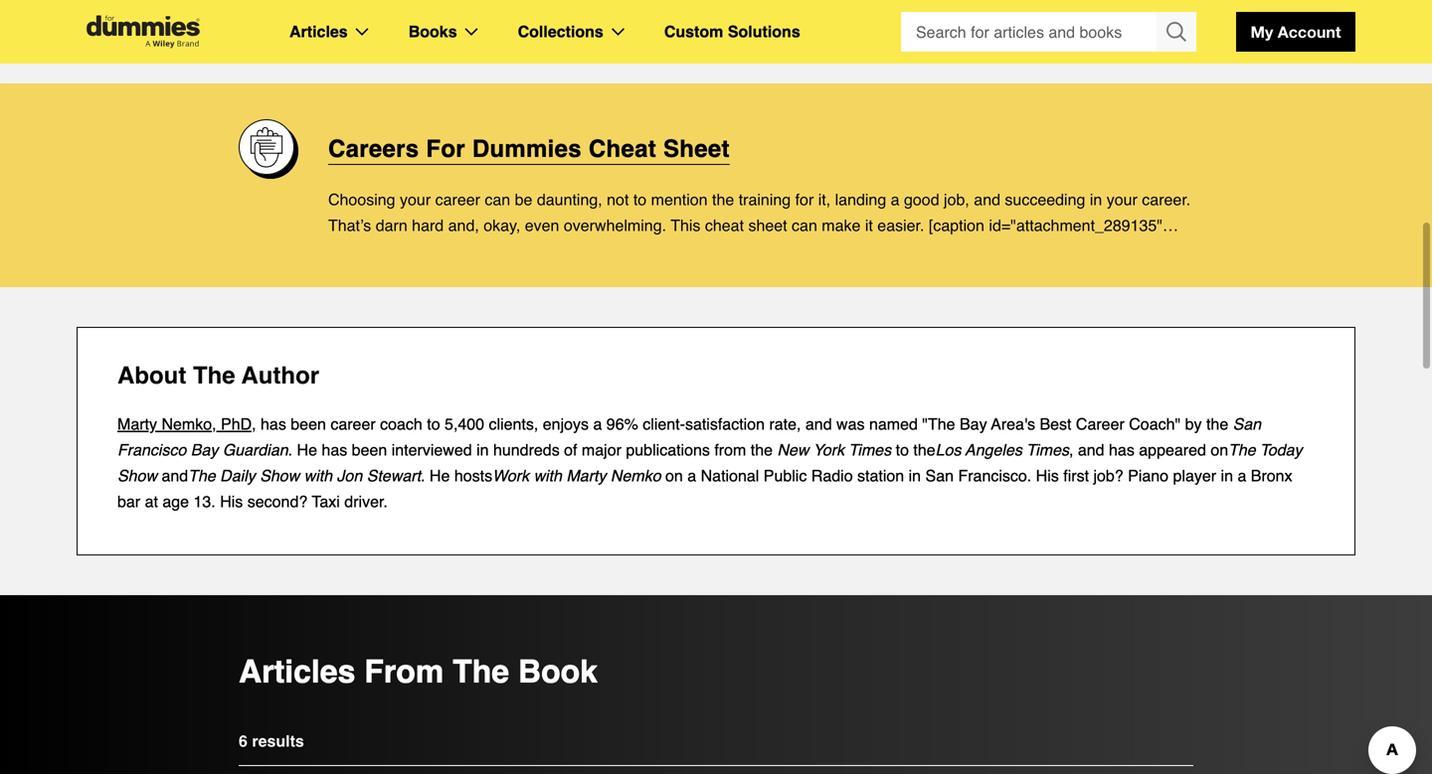 Task type: describe. For each thing, give the bounding box(es) containing it.
sheet
[[748, 216, 787, 235]]

images
[[694, 242, 747, 261]]

business
[[625, 242, 690, 261]]

easier.
[[878, 216, 925, 235]]

custom
[[664, 22, 724, 41]]

open article categories image
[[356, 28, 369, 36]]

player
[[1173, 467, 1217, 486]]

show inside the today show
[[117, 467, 157, 486]]

articles from the book
[[239, 654, 598, 691]]

bronx
[[1251, 467, 1293, 486]]

the right from
[[453, 654, 509, 691]]

books
[[409, 22, 457, 41]]

and up york
[[806, 415, 832, 434]]

book
[[518, 654, 598, 691]]

1 horizontal spatial his
[[1036, 467, 1059, 486]]

to for 5,400
[[427, 415, 440, 434]]

0 horizontal spatial .
[[288, 441, 293, 460]]

bar
[[117, 493, 140, 511]]

rate,
[[769, 415, 801, 434]]

1 your from the left
[[400, 190, 431, 209]]

width="630"]
[[456, 242, 545, 261]]

it
[[865, 216, 873, 235]]

to for mention
[[633, 190, 647, 209]]

jon
[[337, 467, 362, 486]]

1 vertical spatial career
[[331, 415, 376, 434]]

taxi
[[312, 493, 340, 511]]

a inside choosing your career can be daunting, not to mention the training for it, landing a good job, and succeeding in your career. that's darn hard and, okay, even overwhelming. this cheat sheet can make it easier.  [caption id="attachment_289135" align="alignnone" width="630"] © monkey business images / shutterstock.com[/caption]
[[891, 190, 900, 209]]

13.
[[193, 493, 216, 511]]

careers for dummies cheat sheet
[[328, 135, 730, 163]]

custom solutions link
[[664, 19, 800, 45]]

good
[[904, 190, 940, 209]]

be
[[515, 190, 533, 209]]

1 times from the left
[[849, 441, 891, 460]]

hard
[[412, 216, 444, 235]]

6
[[239, 733, 248, 751]]

los
[[936, 441, 961, 460]]

0 horizontal spatial his
[[220, 493, 243, 511]]

clients,
[[489, 415, 538, 434]]

phd,
[[221, 415, 256, 434]]

2 horizontal spatial to
[[896, 441, 909, 460]]

angeles
[[965, 441, 1022, 460]]

san inside the "on a national public radio station in san francisco. his first job? piano player in a bronx bar at age 13. his second? taxi driver."
[[926, 467, 954, 486]]

at
[[145, 493, 158, 511]]

named
[[869, 415, 918, 434]]

the right from
[[751, 441, 773, 460]]

account
[[1278, 22, 1341, 41]]

dummies
[[472, 135, 582, 163]]

that's
[[328, 216, 371, 235]]

the right by at the right bottom of page
[[1207, 415, 1229, 434]]

2 with from the left
[[534, 467, 562, 486]]

today
[[1260, 441, 1303, 460]]

best
[[1040, 415, 1072, 434]]

okay,
[[484, 216, 521, 235]]

from
[[715, 441, 746, 460]]

solutions
[[728, 22, 800, 41]]

0 vertical spatial been
[[291, 415, 326, 434]]

coach
[[380, 415, 423, 434]]

this
[[671, 216, 701, 235]]

daunting,
[[537, 190, 603, 209]]

0 horizontal spatial can
[[485, 190, 510, 209]]

1 horizontal spatial bay
[[960, 415, 987, 434]]

2 times from the left
[[1027, 441, 1069, 460]]

monkey
[[565, 242, 621, 261]]

job?
[[1094, 467, 1124, 486]]

even
[[525, 216, 559, 235]]

"the
[[922, 415, 955, 434]]

on a national public radio station in san francisco. his first job? piano player in a bronx bar at age 13. his second? taxi driver.
[[117, 467, 1293, 511]]

hosts
[[454, 467, 492, 486]]

san francisco bay guardian
[[117, 415, 1261, 460]]

close this dialog image
[[1403, 694, 1422, 714]]

appeared
[[1139, 441, 1206, 460]]

job,
[[944, 190, 970, 209]]

second?
[[247, 493, 308, 511]]

career inside choosing your career can be daunting, not to mention the training for it, landing a good job, and succeeding in your career. that's darn hard and, okay, even overwhelming. this cheat sheet can make it easier.  [caption id="attachment_289135" align="alignnone" width="630"] © monkey business images / shutterstock.com[/caption]
[[435, 190, 480, 209]]

and up age
[[162, 467, 188, 486]]

in inside choosing your career can be daunting, not to mention the training for it, landing a good job, and succeeding in your career. that's darn hard and, okay, even overwhelming. this cheat sheet can make it easier.  [caption id="attachment_289135" align="alignnone" width="630"] © monkey business images / shutterstock.com[/caption]
[[1090, 190, 1102, 209]]

the up phd,
[[193, 362, 235, 390]]

1 vertical spatial marty
[[566, 467, 606, 486]]

career.
[[1142, 190, 1191, 209]]

enjoys
[[543, 415, 589, 434]]

in up hosts
[[477, 441, 489, 460]]

1 horizontal spatial on
[[1211, 441, 1229, 460]]

96%
[[607, 415, 638, 434]]

and the daily show with jon stewart . he hosts work with marty nemko
[[157, 467, 661, 486]]

about
[[117, 362, 186, 390]]

2 your from the left
[[1107, 190, 1138, 209]]

cheat
[[589, 135, 657, 163]]

darn
[[376, 216, 408, 235]]

custom solutions
[[664, 22, 800, 41]]

the today show
[[117, 441, 1303, 486]]

the up 13.
[[188, 467, 216, 486]]

first
[[1064, 467, 1089, 486]]

mention
[[651, 190, 708, 209]]

marty nemko, phd, has been career coach to 5,400 clients, enjoys a 96% client-satisfaction rate, and was named "the bay area's best career coach" by the
[[117, 415, 1233, 434]]



Task type: locate. For each thing, give the bounding box(es) containing it.
san down the los
[[926, 467, 954, 486]]

1 vertical spatial to
[[427, 415, 440, 434]]

0 horizontal spatial show
[[117, 467, 157, 486]]

2 vertical spatial to
[[896, 441, 909, 460]]

0 horizontal spatial san
[[926, 467, 954, 486]]

1 horizontal spatial has
[[322, 441, 347, 460]]

daily
[[220, 467, 255, 486]]

for
[[426, 135, 465, 163]]

articles for articles
[[289, 22, 348, 41]]

choosing your career can be daunting, not to mention the training for it, landing a good job, and succeeding in your career. that's darn hard and, okay, even overwhelming. this cheat sheet can make it easier.  [caption id="attachment_289135" align="alignnone" width="630"] © monkey business images / shutterstock.com[/caption]
[[328, 190, 1191, 261]]

1 vertical spatial his
[[220, 493, 243, 511]]

0 horizontal spatial he
[[297, 441, 317, 460]]

to down the named
[[896, 441, 909, 460]]

stewart
[[367, 467, 421, 486]]

shutterstock.com[/caption]
[[760, 242, 947, 261]]

show up bar
[[117, 467, 157, 486]]

been down author
[[291, 415, 326, 434]]

cheat
[[705, 216, 744, 235]]

0 horizontal spatial career
[[331, 415, 376, 434]]

and,
[[448, 216, 479, 235]]

for
[[795, 190, 814, 209]]

by
[[1185, 415, 1202, 434]]

has
[[261, 415, 286, 434], [322, 441, 347, 460], [1109, 441, 1135, 460]]

make
[[822, 216, 861, 235]]

careers for dummies cheat sheet link
[[328, 133, 730, 165]]

interviewed
[[392, 441, 472, 460]]

0 vertical spatial articles
[[289, 22, 348, 41]]

has up jon
[[322, 441, 347, 460]]

1 vertical spatial on
[[665, 467, 683, 486]]

0 vertical spatial his
[[1036, 467, 1059, 486]]

0 horizontal spatial times
[[849, 441, 891, 460]]

0 vertical spatial .
[[288, 441, 293, 460]]

0 horizontal spatial to
[[427, 415, 440, 434]]

0 horizontal spatial with
[[304, 467, 332, 486]]

in right "player"
[[1221, 467, 1233, 486]]

open collections list image
[[612, 28, 625, 36]]

the
[[193, 362, 235, 390], [1229, 441, 1256, 460], [188, 467, 216, 486], [453, 654, 509, 691]]

1 horizontal spatial been
[[352, 441, 387, 460]]

1 horizontal spatial your
[[1107, 190, 1138, 209]]

work
[[492, 467, 529, 486]]

to inside choosing your career can be daunting, not to mention the training for it, landing a good job, and succeeding in your career. that's darn hard and, okay, even overwhelming. this cheat sheet can make it easier.  [caption id="attachment_289135" align="alignnone" width="630"] © monkey business images / shutterstock.com[/caption]
[[633, 190, 647, 209]]

1 horizontal spatial san
[[1233, 415, 1261, 434]]

2 horizontal spatial has
[[1109, 441, 1135, 460]]

my account link
[[1236, 12, 1356, 52]]

choosing
[[328, 190, 395, 209]]

a left 96% at the bottom
[[593, 415, 602, 434]]

articles left open article categories image
[[289, 22, 348, 41]]

bay up angeles
[[960, 415, 987, 434]]

0 horizontal spatial has
[[261, 415, 286, 434]]

francisco.
[[958, 467, 1032, 486]]

piano
[[1128, 467, 1169, 486]]

the inside choosing your career can be daunting, not to mention the training for it, landing a good job, and succeeding in your career. that's darn hard and, okay, even overwhelming. this cheat sheet can make it easier.  [caption id="attachment_289135" align="alignnone" width="630"] © monkey business images / shutterstock.com[/caption]
[[712, 190, 734, 209]]

been
[[291, 415, 326, 434], [352, 441, 387, 460]]

marty up francisco
[[117, 415, 157, 434]]

nemko
[[611, 467, 661, 486]]

5,400
[[445, 415, 484, 434]]

1 horizontal spatial times
[[1027, 441, 1069, 460]]

times
[[849, 441, 891, 460], [1027, 441, 1069, 460]]

on inside the "on a national public radio station in san francisco. his first job? piano player in a bronx bar at age 13. his second? taxi driver."
[[665, 467, 683, 486]]

area's
[[991, 415, 1035, 434]]

a up easier.
[[891, 190, 900, 209]]

1 horizontal spatial career
[[435, 190, 480, 209]]

san inside the san francisco bay guardian
[[1233, 415, 1261, 434]]

collections
[[518, 22, 604, 41]]

1 vertical spatial been
[[352, 441, 387, 460]]

a left 'bronx'
[[1238, 467, 1247, 486]]

marty down 'major'
[[566, 467, 606, 486]]

the inside the today show
[[1229, 441, 1256, 460]]

his
[[1036, 467, 1059, 486], [220, 493, 243, 511]]

overwhelming.
[[564, 216, 666, 235]]

1 horizontal spatial marty
[[566, 467, 606, 486]]

0 horizontal spatial on
[[665, 467, 683, 486]]

to
[[633, 190, 647, 209], [427, 415, 440, 434], [896, 441, 909, 460]]

with down hundreds
[[534, 467, 562, 486]]

0 vertical spatial san
[[1233, 415, 1261, 434]]

the up 'cheat'
[[712, 190, 734, 209]]

bay inside the san francisco bay guardian
[[191, 441, 218, 460]]

articles up results
[[239, 654, 355, 691]]

about the author
[[117, 362, 319, 390]]

training
[[739, 190, 791, 209]]

1 horizontal spatial can
[[792, 216, 817, 235]]

station
[[857, 467, 904, 486]]

on
[[1211, 441, 1229, 460], [665, 467, 683, 486]]

1 vertical spatial can
[[792, 216, 817, 235]]

francisco
[[117, 441, 186, 460]]

Search for articles and books text field
[[901, 12, 1159, 52]]

was
[[837, 415, 865, 434]]

nemko,
[[162, 415, 216, 434]]

can
[[485, 190, 510, 209], [792, 216, 817, 235]]

1 vertical spatial he
[[430, 467, 450, 486]]

his left first
[[1036, 467, 1059, 486]]

1 horizontal spatial with
[[534, 467, 562, 486]]

1 horizontal spatial .
[[421, 467, 425, 486]]

not
[[607, 190, 629, 209]]

succeeding
[[1005, 190, 1086, 209]]

1 show from the left
[[117, 467, 157, 486]]

it,
[[818, 190, 831, 209]]

1 vertical spatial san
[[926, 467, 954, 486]]

in right station
[[909, 467, 921, 486]]

and right job,
[[974, 190, 1001, 209]]

0 vertical spatial to
[[633, 190, 647, 209]]

1 vertical spatial bay
[[191, 441, 218, 460]]

0 horizontal spatial your
[[400, 190, 431, 209]]

national
[[701, 467, 759, 486]]

[caption
[[929, 216, 985, 235]]

1 horizontal spatial to
[[633, 190, 647, 209]]

my
[[1251, 22, 1274, 41]]

0 horizontal spatial been
[[291, 415, 326, 434]]

career up and,
[[435, 190, 480, 209]]

career left coach
[[331, 415, 376, 434]]

can down for
[[792, 216, 817, 235]]

logo image
[[77, 15, 210, 48]]

0 horizontal spatial marty
[[117, 415, 157, 434]]

sheet
[[663, 135, 730, 163]]

1 horizontal spatial he
[[430, 467, 450, 486]]

your up "hard"
[[400, 190, 431, 209]]

hundreds
[[493, 441, 560, 460]]

2 show from the left
[[260, 467, 300, 486]]

and inside choosing your career can be daunting, not to mention the training for it, landing a good job, and succeeding in your career. that's darn hard and, okay, even overwhelming. this cheat sheet can make it easier.  [caption id="attachment_289135" align="alignnone" width="630"] © monkey business images / shutterstock.com[/caption]
[[974, 190, 1001, 209]]

age
[[162, 493, 189, 511]]

6 results
[[239, 733, 304, 751]]

york
[[813, 441, 845, 460]]

articles
[[289, 22, 348, 41], [239, 654, 355, 691]]

0 vertical spatial can
[[485, 190, 510, 209]]

©
[[549, 242, 561, 261]]

. down interviewed
[[421, 467, 425, 486]]

. up second?
[[288, 441, 293, 460]]

a down the publications
[[688, 467, 696, 486]]

marty nemko, phd, link
[[117, 415, 256, 434]]

1 horizontal spatial show
[[260, 467, 300, 486]]

publications
[[626, 441, 710, 460]]

. he has been interviewed in hundreds of major publications from the new york times to the los angeles times , and has appeared on
[[288, 441, 1229, 460]]

times up station
[[849, 441, 891, 460]]

group
[[901, 12, 1197, 52]]

show up second?
[[260, 467, 300, 486]]

on down the publications
[[665, 467, 683, 486]]

has up job?
[[1109, 441, 1135, 460]]

your left career.
[[1107, 190, 1138, 209]]

your
[[400, 190, 431, 209], [1107, 190, 1138, 209]]

0 vertical spatial he
[[297, 441, 317, 460]]

the left "today"
[[1229, 441, 1256, 460]]

career
[[1076, 415, 1125, 434]]

public
[[764, 467, 807, 486]]

to right not on the left of the page
[[633, 190, 647, 209]]

he right guardian
[[297, 441, 317, 460]]

from
[[364, 654, 444, 691]]

with up taxi
[[304, 467, 332, 486]]

0 vertical spatial on
[[1211, 441, 1229, 460]]

open book categories image
[[465, 28, 478, 36]]

careers
[[328, 135, 419, 163]]

bay
[[960, 415, 987, 434], [191, 441, 218, 460]]

bay down nemko,
[[191, 441, 218, 460]]

san up "today"
[[1233, 415, 1261, 434]]

and right ','
[[1078, 441, 1105, 460]]

id="attachment_289135"
[[989, 216, 1163, 235]]

0 vertical spatial career
[[435, 190, 480, 209]]

new
[[777, 441, 809, 460]]

0 vertical spatial bay
[[960, 415, 987, 434]]

articles for articles from the book
[[239, 654, 355, 691]]

major
[[582, 441, 622, 460]]

can left be
[[485, 190, 510, 209]]

the down "the
[[914, 441, 936, 460]]

landing
[[835, 190, 886, 209]]

has up guardian
[[261, 415, 286, 434]]

been up jon
[[352, 441, 387, 460]]

he down interviewed
[[430, 467, 450, 486]]

on up "player"
[[1211, 441, 1229, 460]]

his down daily
[[220, 493, 243, 511]]

a
[[891, 190, 900, 209], [593, 415, 602, 434], [688, 467, 696, 486], [1238, 467, 1247, 486]]

of
[[564, 441, 577, 460]]

he
[[297, 441, 317, 460], [430, 467, 450, 486]]

coach"
[[1129, 415, 1181, 434]]

1 vertical spatial .
[[421, 467, 425, 486]]

in up id="attachment_289135"
[[1090, 190, 1102, 209]]

align="alignnone"
[[328, 242, 451, 261]]

to up interviewed
[[427, 415, 440, 434]]

times down best
[[1027, 441, 1069, 460]]

satisfaction
[[685, 415, 765, 434]]

,
[[1069, 441, 1074, 460]]

0 vertical spatial marty
[[117, 415, 157, 434]]

1 vertical spatial articles
[[239, 654, 355, 691]]

1 with from the left
[[304, 467, 332, 486]]

0 horizontal spatial bay
[[191, 441, 218, 460]]



Task type: vqa. For each thing, say whether or not it's contained in the screenshot.
the leftmost to
yes



